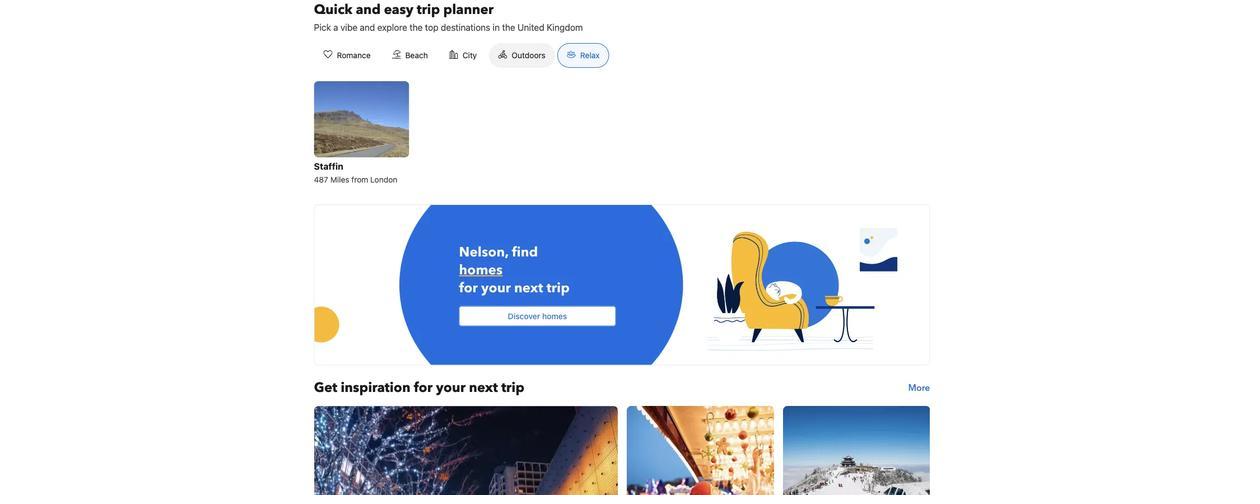 Task type: locate. For each thing, give the bounding box(es) containing it.
0 vertical spatial next
[[514, 279, 543, 298]]

for right inspiration
[[414, 379, 433, 397]]

get inspiration for your next trip
[[314, 379, 524, 397]]

0 horizontal spatial homes
[[459, 261, 503, 280]]

0 vertical spatial homes
[[459, 261, 503, 280]]

1 horizontal spatial next
[[514, 279, 543, 298]]

top 5 places for winter sports in south korea image
[[783, 406, 930, 495]]

next
[[514, 279, 543, 298], [469, 379, 498, 397]]

0 horizontal spatial trip
[[417, 0, 440, 19]]

for down nelson,
[[459, 279, 478, 298]]

the
[[410, 22, 423, 33], [502, 22, 515, 33]]

outdoors button
[[489, 43, 555, 68]]

for
[[459, 279, 478, 298], [414, 379, 433, 397]]

0 horizontal spatial the
[[410, 22, 423, 33]]

explore
[[377, 22, 407, 33]]

1 vertical spatial trip
[[547, 279, 570, 298]]

quick
[[314, 0, 353, 19]]

0 vertical spatial your
[[481, 279, 511, 298]]

1 horizontal spatial trip
[[501, 379, 524, 397]]

tab list
[[305, 43, 618, 68]]

the left top
[[410, 22, 423, 33]]

0 horizontal spatial for
[[414, 379, 433, 397]]

and up vibe
[[356, 0, 381, 19]]

beach
[[405, 51, 428, 60]]

trip
[[417, 0, 440, 19], [547, 279, 570, 298], [501, 379, 524, 397]]

in
[[493, 22, 500, 33]]

homes left find
[[459, 261, 503, 280]]

1 horizontal spatial your
[[481, 279, 511, 298]]

and
[[356, 0, 381, 19], [360, 22, 375, 33]]

your
[[481, 279, 511, 298], [436, 379, 466, 397]]

get
[[314, 379, 337, 397]]

0 vertical spatial and
[[356, 0, 381, 19]]

united
[[518, 22, 544, 33]]

for inside nelson, find homes for your next trip
[[459, 279, 478, 298]]

0 vertical spatial for
[[459, 279, 478, 298]]

1 vertical spatial for
[[414, 379, 433, 397]]

the right in
[[502, 22, 515, 33]]

2 horizontal spatial trip
[[547, 279, 570, 298]]

a
[[333, 22, 338, 33]]

and right vibe
[[360, 22, 375, 33]]

6 magical christmas experiences in london image
[[627, 406, 774, 495]]

1 horizontal spatial the
[[502, 22, 515, 33]]

find
[[512, 243, 538, 262]]

1 vertical spatial your
[[436, 379, 466, 397]]

0 horizontal spatial next
[[469, 379, 498, 397]]

2 vertical spatial trip
[[501, 379, 524, 397]]

beach button
[[382, 43, 437, 68]]

1 horizontal spatial homes
[[542, 312, 567, 321]]

discover homes
[[508, 312, 567, 321]]

vibe
[[341, 22, 358, 33]]

2 the from the left
[[502, 22, 515, 33]]

1 vertical spatial homes
[[542, 312, 567, 321]]

homes
[[459, 261, 503, 280], [542, 312, 567, 321]]

homes right the discover
[[542, 312, 567, 321]]

nelson,
[[459, 243, 508, 262]]

city
[[463, 51, 477, 60]]

discover
[[508, 312, 540, 321]]

0 vertical spatial trip
[[417, 0, 440, 19]]

city button
[[440, 43, 486, 68]]

inspiration
[[341, 379, 410, 397]]

1 horizontal spatial for
[[459, 279, 478, 298]]

homes inside nelson, find homes for your next trip
[[459, 261, 503, 280]]



Task type: describe. For each thing, give the bounding box(es) containing it.
487
[[314, 175, 328, 184]]

1 vertical spatial next
[[469, 379, 498, 397]]

staffin
[[314, 161, 343, 172]]

quick and easy trip planner pick a vibe and explore the top destinations in the united kingdom
[[314, 0, 583, 33]]

outdoors
[[512, 51, 546, 60]]

kingdom
[[547, 22, 583, 33]]

miles
[[330, 175, 349, 184]]

relax button
[[557, 43, 609, 68]]

easy
[[384, 0, 413, 19]]

romance
[[337, 51, 371, 60]]

trip inside nelson, find homes for your next trip
[[547, 279, 570, 298]]

1 the from the left
[[410, 22, 423, 33]]

1 vertical spatial and
[[360, 22, 375, 33]]

next inside nelson, find homes for your next trip
[[514, 279, 543, 298]]

london
[[370, 175, 397, 184]]

trip inside quick and easy trip planner pick a vibe and explore the top destinations in the united kingdom
[[417, 0, 440, 19]]

romance button
[[314, 43, 380, 68]]

tab list containing romance
[[305, 43, 618, 68]]

from
[[351, 175, 368, 184]]

0 horizontal spatial your
[[436, 379, 466, 397]]

your inside nelson, find homes for your next trip
[[481, 279, 511, 298]]

planner
[[443, 0, 494, 19]]

more
[[908, 382, 930, 394]]

top
[[425, 22, 439, 33]]

relax
[[580, 51, 600, 60]]

more link
[[908, 379, 930, 397]]

pick
[[314, 22, 331, 33]]

staffin 487 miles from london
[[314, 161, 397, 184]]

nelson, find homes for your next trip
[[459, 243, 570, 298]]

destinations
[[441, 22, 490, 33]]



Task type: vqa. For each thing, say whether or not it's contained in the screenshot.
give
no



